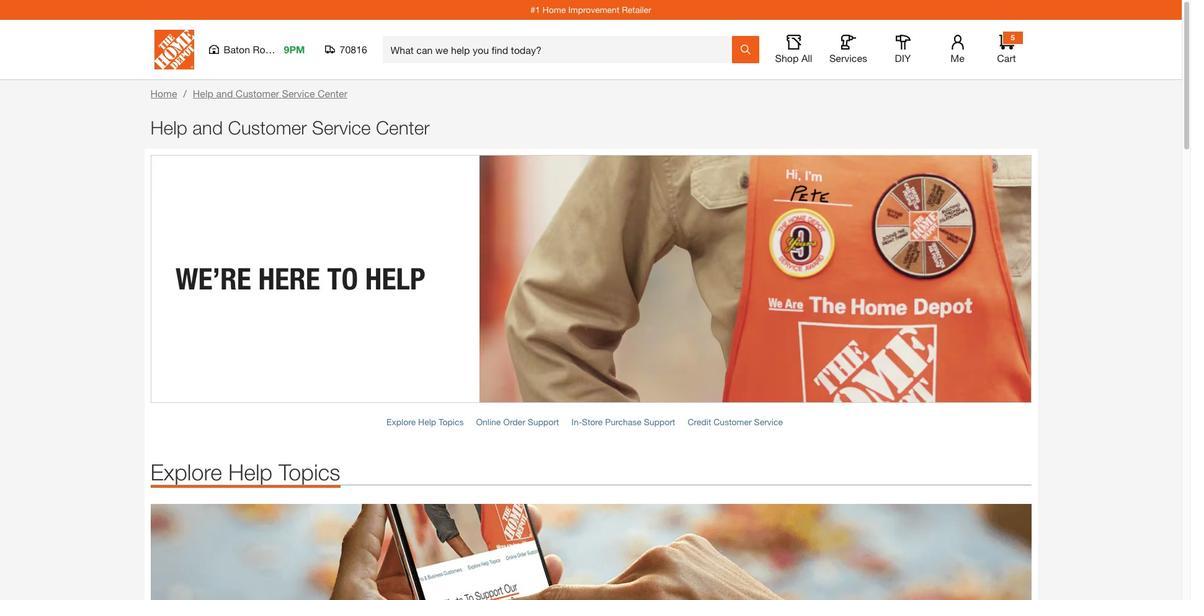 Task type: vqa. For each thing, say whether or not it's contained in the screenshot.
Pickup Unavailable
no



Task type: locate. For each thing, give the bounding box(es) containing it.
explore help topics link
[[387, 417, 464, 428]]

0 horizontal spatial topics
[[279, 459, 341, 486]]

1 horizontal spatial support
[[644, 417, 676, 428]]

services
[[830, 52, 868, 64]]

rouge
[[253, 43, 282, 55]]

help and customer service center link
[[193, 88, 348, 99]]

home
[[543, 4, 566, 15], [151, 88, 177, 99]]

customer down 'baton rouge 9pm'
[[236, 88, 279, 99]]

0 horizontal spatial support
[[528, 417, 559, 428]]

improvement
[[569, 4, 620, 15]]

customer right the credit
[[714, 417, 752, 428]]

1 vertical spatial customer
[[228, 117, 307, 138]]

in-
[[572, 417, 582, 428]]

support
[[528, 417, 559, 428], [644, 417, 676, 428]]

help and customer service center down rouge
[[193, 88, 348, 99]]

0 vertical spatial topics
[[439, 417, 464, 428]]

we're here to help image
[[151, 155, 1032, 403]]

0 vertical spatial help and customer service center
[[193, 88, 348, 99]]

1 vertical spatial explore
[[151, 459, 222, 486]]

and
[[216, 88, 233, 99], [193, 117, 223, 138]]

explore
[[387, 417, 416, 428], [151, 459, 222, 486]]

order
[[504, 417, 526, 428]]

home down the home depot logo
[[151, 88, 177, 99]]

0 horizontal spatial home
[[151, 88, 177, 99]]

online order support link
[[476, 417, 559, 428]]

0 vertical spatial service
[[282, 88, 315, 99]]

0 vertical spatial center
[[318, 88, 348, 99]]

help and customer service center down help and customer service center link
[[151, 117, 430, 138]]

0 horizontal spatial explore
[[151, 459, 222, 486]]

customer
[[236, 88, 279, 99], [228, 117, 307, 138], [714, 417, 752, 428]]

store
[[582, 417, 603, 428]]

explore help topics
[[387, 417, 464, 428], [151, 459, 341, 486]]

all
[[802, 52, 813, 64]]

1 horizontal spatial center
[[376, 117, 430, 138]]

0 vertical spatial explore help topics
[[387, 417, 464, 428]]

service
[[282, 88, 315, 99], [312, 117, 371, 138], [755, 417, 783, 428]]

1 horizontal spatial home
[[543, 4, 566, 15]]

70816
[[340, 43, 367, 55]]

in-store purchase support
[[572, 417, 676, 428]]

the home depot logo image
[[154, 30, 194, 70]]

2 support from the left
[[644, 417, 676, 428]]

me button
[[938, 35, 978, 65]]

topics
[[439, 417, 464, 428], [279, 459, 341, 486]]

customer down help and customer service center link
[[228, 117, 307, 138]]

1 horizontal spatial explore help topics
[[387, 417, 464, 428]]

#1
[[531, 4, 540, 15]]

9pm
[[284, 43, 305, 55]]

70816 button
[[325, 43, 368, 56]]

1 vertical spatial help and customer service center
[[151, 117, 430, 138]]

0 horizontal spatial explore help topics
[[151, 459, 341, 486]]

0 vertical spatial explore
[[387, 417, 416, 428]]

help and customer service center
[[193, 88, 348, 99], [151, 117, 430, 138]]

1 vertical spatial center
[[376, 117, 430, 138]]

online
[[476, 417, 501, 428]]

purchase
[[605, 417, 642, 428]]

help
[[193, 88, 214, 99], [151, 117, 187, 138], [418, 417, 436, 428], [228, 459, 273, 486]]

home right the #1
[[543, 4, 566, 15]]

credit customer service link
[[688, 417, 783, 428]]

center
[[318, 88, 348, 99], [376, 117, 430, 138]]

support right order
[[528, 417, 559, 428]]

1 horizontal spatial topics
[[439, 417, 464, 428]]

retailer
[[622, 4, 652, 15]]

support right the purchase
[[644, 417, 676, 428]]

0 vertical spatial customer
[[236, 88, 279, 99]]

explore help topics image
[[151, 505, 1032, 601]]

2 vertical spatial service
[[755, 417, 783, 428]]

home link
[[151, 88, 177, 99]]



Task type: describe. For each thing, give the bounding box(es) containing it.
2 vertical spatial customer
[[714, 417, 752, 428]]

0 horizontal spatial center
[[318, 88, 348, 99]]

baton rouge 9pm
[[224, 43, 305, 55]]

diy
[[895, 52, 911, 64]]

services button
[[829, 35, 869, 65]]

1 vertical spatial explore help topics
[[151, 459, 341, 486]]

1 vertical spatial home
[[151, 88, 177, 99]]

0 vertical spatial home
[[543, 4, 566, 15]]

0 vertical spatial and
[[216, 88, 233, 99]]

1 vertical spatial topics
[[279, 459, 341, 486]]

shop all
[[776, 52, 813, 64]]

baton
[[224, 43, 250, 55]]

credit customer service
[[688, 417, 783, 428]]

5
[[1011, 33, 1015, 42]]

1 vertical spatial and
[[193, 117, 223, 138]]

in-store purchase support link
[[572, 417, 676, 428]]

1 vertical spatial service
[[312, 117, 371, 138]]

shop all button
[[774, 35, 814, 65]]

online order support
[[476, 417, 559, 428]]

credit
[[688, 417, 712, 428]]

#1 home improvement retailer
[[531, 4, 652, 15]]

diy button
[[884, 35, 923, 65]]

1 horizontal spatial explore
[[387, 417, 416, 428]]

cart 5
[[998, 33, 1017, 64]]

shop
[[776, 52, 799, 64]]

me
[[951, 52, 965, 64]]

cart
[[998, 52, 1017, 64]]

What can we help you find today? search field
[[391, 37, 732, 63]]

1 support from the left
[[528, 417, 559, 428]]



